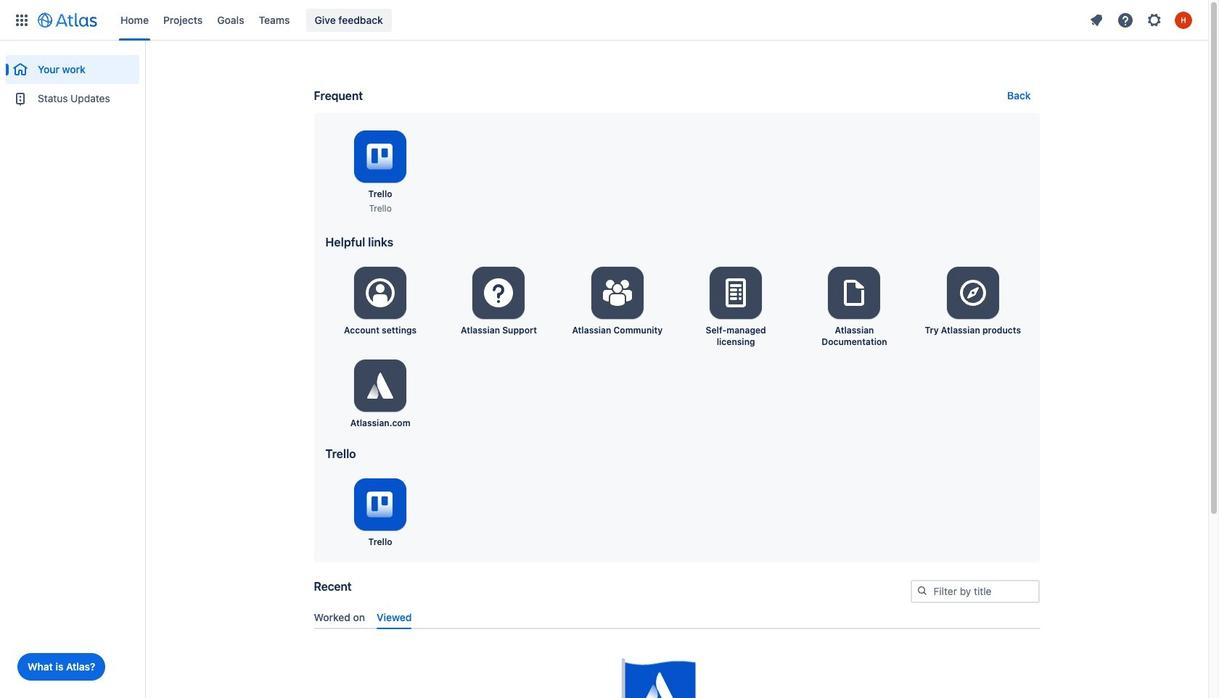 Task type: describe. For each thing, give the bounding box(es) containing it.
switch to... image
[[13, 11, 30, 29]]

top element
[[9, 0, 1083, 40]]

account image
[[1175, 11, 1192, 29]]

help icon image
[[1117, 11, 1134, 29]]

notifications image
[[1088, 11, 1105, 29]]



Task type: locate. For each thing, give the bounding box(es) containing it.
1 vertical spatial settings image
[[363, 369, 398, 403]]

tab list
[[308, 606, 1045, 630]]

settings image
[[600, 276, 635, 311], [363, 369, 398, 403]]

search image
[[916, 586, 928, 597]]

list
[[113, 0, 1083, 40], [1083, 8, 1200, 32]]

banner
[[0, 0, 1208, 41]]

0 vertical spatial settings image
[[600, 276, 635, 311]]

1 horizontal spatial settings image
[[600, 276, 635, 311]]

group
[[6, 41, 139, 118]]

0 horizontal spatial settings image
[[363, 369, 398, 403]]

Filter by title field
[[912, 582, 1038, 602]]

settings image
[[1146, 11, 1163, 29], [363, 276, 398, 311], [481, 276, 516, 311], [719, 276, 753, 311], [837, 276, 872, 311], [956, 276, 990, 311]]



Task type: vqa. For each thing, say whether or not it's contained in the screenshot.
banner on the top of the page
yes



